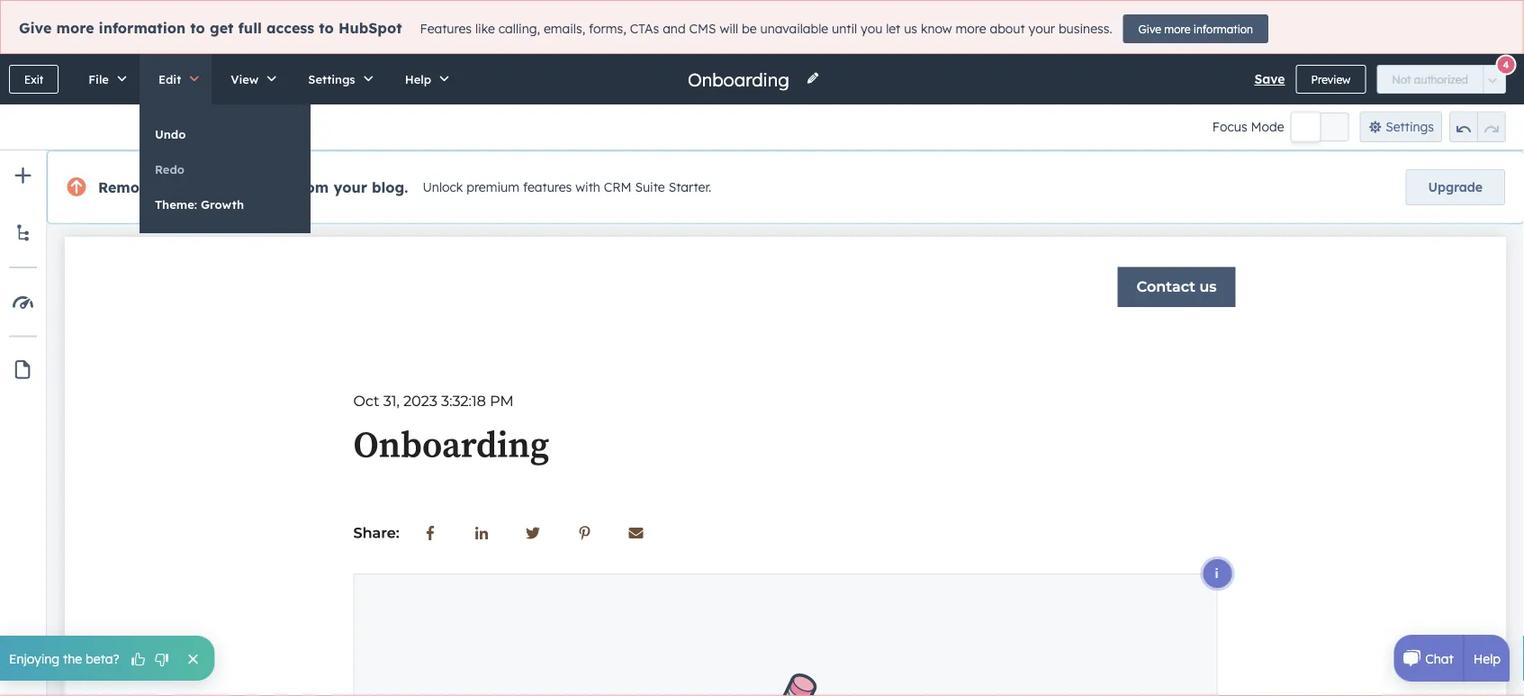 Task type: describe. For each thing, give the bounding box(es) containing it.
1 horizontal spatial settings button
[[1360, 112, 1442, 142]]

save
[[1255, 71, 1285, 87]]

not authorized group
[[1377, 65, 1506, 94]]

us
[[904, 21, 918, 37]]

theme: growth button
[[139, 187, 311, 222]]

enjoying the beta? button
[[0, 636, 215, 681]]

more for give more information
[[1164, 22, 1191, 36]]

give for give more information to get full access to hubspot
[[19, 19, 52, 37]]

from
[[294, 178, 329, 196]]

the for enjoying
[[63, 650, 82, 666]]

redo button
[[139, 152, 311, 186]]

focus
[[1213, 119, 1248, 135]]

thumbsup image
[[130, 652, 146, 668]]

forms,
[[589, 21, 626, 37]]

with
[[576, 179, 600, 195]]

premium
[[467, 179, 520, 195]]

not authorized
[[1392, 72, 1469, 86]]

help inside button
[[405, 72, 431, 86]]

file
[[88, 72, 109, 86]]

upgrade
[[1429, 179, 1483, 195]]

not
[[1392, 72, 1411, 86]]

4
[[1503, 59, 1510, 71]]

and
[[663, 21, 686, 37]]

growth
[[201, 197, 244, 212]]

get
[[210, 19, 234, 37]]

give for give more information
[[1139, 22, 1161, 36]]

features
[[523, 179, 572, 195]]

mode
[[1251, 119, 1285, 135]]

1 horizontal spatial more
[[956, 21, 986, 37]]

0 vertical spatial your
[[1029, 21, 1055, 37]]

0 horizontal spatial your
[[333, 178, 367, 196]]

theme: growth
[[155, 197, 244, 212]]

not authorized button
[[1377, 65, 1484, 94]]

edit
[[158, 72, 181, 86]]

until
[[832, 21, 857, 37]]

save button
[[1255, 68, 1285, 90]]

let
[[886, 21, 901, 37]]

0 horizontal spatial settings
[[308, 72, 355, 86]]

unavailable
[[760, 21, 828, 37]]

information for give more information to get full access to hubspot
[[99, 19, 186, 37]]

give more information link
[[1123, 14, 1269, 43]]

view button
[[212, 54, 289, 104]]

features like calling, emails, forms, ctas and cms will be unavailable until you let us know more about your business.
[[420, 21, 1113, 37]]

exit
[[24, 72, 43, 86]]

1 horizontal spatial hubspot
[[339, 19, 402, 37]]

redo
[[155, 162, 185, 176]]

2 to from the left
[[319, 19, 334, 37]]

exit link
[[9, 65, 59, 94]]

give more information to get full access to hubspot
[[19, 19, 402, 37]]

focus mode
[[1213, 119, 1285, 135]]

cms
[[689, 21, 716, 37]]

enjoying the beta?
[[9, 650, 119, 666]]

logo
[[257, 178, 289, 196]]

1 vertical spatial settings
[[1386, 119, 1434, 135]]

remove the hubspot logo from your blog.
[[98, 178, 408, 196]]

starter.
[[669, 179, 712, 195]]



Task type: locate. For each thing, give the bounding box(es) containing it.
0 vertical spatial help
[[405, 72, 431, 86]]

help button
[[386, 54, 462, 104]]

suite
[[635, 179, 665, 195]]

None field
[[686, 67, 795, 91]]

0 horizontal spatial give
[[19, 19, 52, 37]]

1 vertical spatial help
[[1474, 650, 1501, 666]]

beta?
[[86, 650, 119, 666]]

business.
[[1059, 21, 1113, 37]]

give inside give more information link
[[1139, 22, 1161, 36]]

1 horizontal spatial to
[[319, 19, 334, 37]]

preview
[[1311, 72, 1351, 86]]

blog.
[[372, 178, 408, 196]]

about
[[990, 21, 1025, 37]]

give
[[19, 19, 52, 37], [1139, 22, 1161, 36]]

ctas
[[630, 21, 659, 37]]

1 vertical spatial your
[[333, 178, 367, 196]]

settings button down access
[[289, 54, 386, 104]]

settings button
[[289, 54, 386, 104], [1360, 112, 1442, 142]]

2 horizontal spatial more
[[1164, 22, 1191, 36]]

1 horizontal spatial your
[[1029, 21, 1055, 37]]

settings down access
[[308, 72, 355, 86]]

theme:
[[155, 197, 197, 212]]

more for give more information to get full access to hubspot
[[56, 19, 94, 37]]

1 vertical spatial hubspot
[[189, 178, 252, 196]]

0 vertical spatial hubspot
[[339, 19, 402, 37]]

focus mode element
[[1292, 113, 1349, 141]]

more
[[56, 19, 94, 37], [956, 21, 986, 37], [1164, 22, 1191, 36]]

0 horizontal spatial information
[[99, 19, 186, 37]]

your
[[1029, 21, 1055, 37], [333, 178, 367, 196]]

0 horizontal spatial the
[[63, 650, 82, 666]]

information for give more information
[[1194, 22, 1253, 36]]

0 horizontal spatial help
[[405, 72, 431, 86]]

the for remove
[[161, 178, 184, 196]]

settings down not
[[1386, 119, 1434, 135]]

undo
[[155, 127, 186, 141]]

thumbsdown image
[[154, 652, 170, 668]]

preview button
[[1296, 65, 1366, 94]]

enjoying
[[9, 650, 60, 666]]

be
[[742, 21, 757, 37]]

help down features
[[405, 72, 431, 86]]

the left beta?
[[63, 650, 82, 666]]

emails,
[[544, 21, 585, 37]]

1 horizontal spatial settings
[[1386, 119, 1434, 135]]

help
[[405, 72, 431, 86], [1474, 650, 1501, 666]]

will
[[720, 21, 738, 37]]

to
[[190, 19, 205, 37], [319, 19, 334, 37]]

group
[[1450, 112, 1506, 142]]

to left the get
[[190, 19, 205, 37]]

like
[[475, 21, 495, 37]]

1 horizontal spatial the
[[161, 178, 184, 196]]

chat
[[1426, 650, 1454, 666]]

unlock
[[423, 179, 463, 195]]

give right the business.
[[1139, 22, 1161, 36]]

crm
[[604, 179, 632, 195]]

edit button
[[139, 54, 212, 104]]

help right chat
[[1474, 650, 1501, 666]]

settings button down not
[[1360, 112, 1442, 142]]

give up exit at the left top of the page
[[19, 19, 52, 37]]

give more information
[[1139, 22, 1253, 36]]

undo button
[[139, 117, 311, 151]]

0 horizontal spatial to
[[190, 19, 205, 37]]

0 vertical spatial settings
[[308, 72, 355, 86]]

to right access
[[319, 19, 334, 37]]

hubspot up help button
[[339, 19, 402, 37]]

the inside button
[[63, 650, 82, 666]]

your right about
[[1029, 21, 1055, 37]]

hubspot up growth
[[189, 178, 252, 196]]

authorized
[[1414, 72, 1469, 86]]

your right from
[[333, 178, 367, 196]]

1 vertical spatial the
[[63, 650, 82, 666]]

0 horizontal spatial more
[[56, 19, 94, 37]]

file button
[[70, 54, 139, 104]]

1 horizontal spatial give
[[1139, 22, 1161, 36]]

0 vertical spatial settings button
[[289, 54, 386, 104]]

remove
[[98, 178, 156, 196]]

1 to from the left
[[190, 19, 205, 37]]

full
[[238, 19, 262, 37]]

the up theme: at left top
[[161, 178, 184, 196]]

you
[[861, 21, 883, 37]]

calling,
[[499, 21, 540, 37]]

1 horizontal spatial help
[[1474, 650, 1501, 666]]

hubspot
[[339, 19, 402, 37], [189, 178, 252, 196]]

unlock premium features with crm suite starter.
[[423, 179, 712, 195]]

0 horizontal spatial hubspot
[[189, 178, 252, 196]]

0 vertical spatial the
[[161, 178, 184, 196]]

settings
[[308, 72, 355, 86], [1386, 119, 1434, 135]]

view
[[231, 72, 259, 86]]

1 vertical spatial settings button
[[1360, 112, 1442, 142]]

the
[[161, 178, 184, 196], [63, 650, 82, 666]]

access
[[266, 19, 314, 37]]

features
[[420, 21, 472, 37]]

0 horizontal spatial settings button
[[289, 54, 386, 104]]

upgrade link
[[1406, 169, 1505, 205]]

know
[[921, 21, 952, 37]]

information
[[99, 19, 186, 37], [1194, 22, 1253, 36]]

1 horizontal spatial information
[[1194, 22, 1253, 36]]



Task type: vqa. For each thing, say whether or not it's contained in the screenshot.
Enjoying
yes



